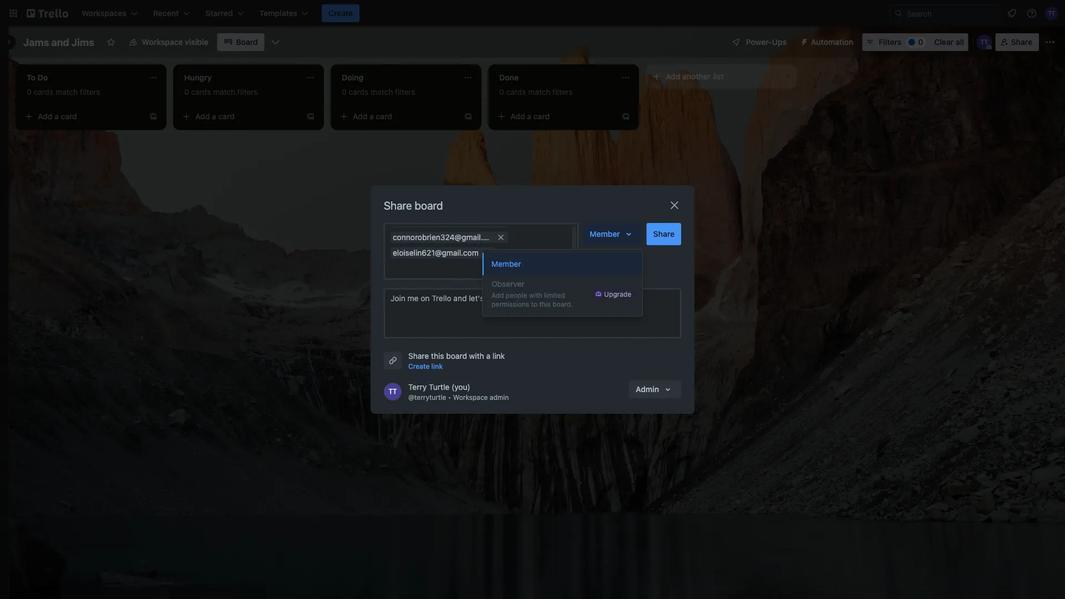 Task type: locate. For each thing, give the bounding box(es) containing it.
board up clarkrunnerman@gmail.com
[[415, 199, 443, 212]]

create button
[[322, 4, 360, 22]]

link
[[493, 352, 505, 361], [432, 362, 443, 370]]

share left show menu icon
[[1012, 37, 1033, 47]]

add for "add a card" button corresponding to create from template… icon
[[353, 112, 368, 121]]

1 horizontal spatial create
[[409, 362, 430, 370]]

match for 2nd create from template… image from the right "add a card" button
[[213, 87, 236, 97]]

add for "add a card" button associated with third create from template… image from left
[[511, 112, 525, 121]]

a inside share this board with a link create link
[[486, 352, 491, 361]]

observer add people with limited permissions to this board.
[[492, 279, 573, 308]]

card for third create from template… image from left
[[534, 112, 550, 121]]

0 vertical spatial member
[[590, 230, 620, 239]]

with inside observer add people with limited permissions to this board.
[[529, 291, 542, 299]]

terry turtle (terryturtle) image right all
[[977, 34, 993, 50]]

card for create from template… icon
[[376, 112, 392, 121]]

card for 1st create from template… image from left
[[61, 112, 77, 121]]

board
[[415, 199, 443, 212], [446, 352, 467, 361]]

1 0 cards match filters from the left
[[27, 87, 100, 97]]

create from template… image
[[149, 112, 158, 121], [306, 112, 315, 121], [622, 112, 631, 121]]

2 card from the left
[[218, 112, 235, 121]]

group containing member
[[483, 250, 643, 316]]

share button down close icon at the top
[[647, 223, 682, 245]]

0 vertical spatial terry turtle (terryturtle) image
[[1046, 7, 1059, 20]]

2 add a card button from the left
[[178, 108, 302, 125]]

share inside share this board with a link create link
[[409, 352, 429, 361]]

this right to
[[540, 300, 551, 308]]

0 for "add a card" button associated with third create from template… image from left
[[500, 87, 504, 97]]

link up turtle
[[432, 362, 443, 370]]

@terryturtle
[[409, 394, 446, 401]]

a
[[54, 112, 59, 121], [212, 112, 216, 121], [370, 112, 374, 121], [527, 112, 532, 121], [486, 352, 491, 361]]

workspace down (you)
[[453, 394, 488, 401]]

0 horizontal spatial share button
[[647, 223, 682, 245]]

2 0 cards match filters from the left
[[184, 87, 258, 97]]

1 horizontal spatial this
[[540, 300, 551, 308]]

workspace left visible at the left of the page
[[142, 37, 183, 47]]

1 add a card button from the left
[[20, 108, 144, 125]]

1 match from the left
[[56, 87, 78, 97]]

0 horizontal spatial create
[[329, 9, 353, 18]]

with
[[529, 291, 542, 299], [469, 352, 484, 361]]

2 match from the left
[[213, 87, 236, 97]]

1 vertical spatial share button
[[647, 223, 682, 245]]

member up observer
[[492, 259, 521, 269]]

0 for 1st create from template… image from left "add a card" button
[[27, 87, 31, 97]]

power-ups button
[[724, 33, 794, 51]]

0 for "add a card" button corresponding to create from template… icon
[[342, 87, 347, 97]]

jims
[[72, 36, 94, 48]]

with up (you)
[[469, 352, 484, 361]]

terry
[[409, 383, 427, 392]]

2 add a card from the left
[[195, 112, 235, 121]]

1 add a card from the left
[[38, 112, 77, 121]]

0 vertical spatial create
[[329, 9, 353, 18]]

0 cards match filters
[[27, 87, 100, 97], [184, 87, 258, 97], [342, 87, 416, 97], [500, 87, 573, 97]]

member up member button
[[590, 230, 620, 239]]

with for a
[[469, 352, 484, 361]]

automation button
[[796, 33, 860, 51]]

Search field
[[904, 5, 1001, 22]]

1 vertical spatial create
[[409, 362, 430, 370]]

3 card from the left
[[376, 112, 392, 121]]

0 horizontal spatial with
[[469, 352, 484, 361]]

1 vertical spatial workspace
[[453, 394, 488, 401]]

4 0 cards match filters from the left
[[500, 87, 573, 97]]

share
[[1012, 37, 1033, 47], [384, 199, 412, 212], [654, 230, 675, 239], [409, 352, 429, 361]]

0 horizontal spatial this
[[431, 352, 444, 361]]

board up (you)
[[446, 352, 467, 361]]

2 create from template… image from the left
[[306, 112, 315, 121]]

3 create from template… image from the left
[[622, 112, 631, 121]]

close image
[[668, 199, 682, 212]]

0
[[919, 37, 924, 47], [27, 87, 31, 97], [184, 87, 189, 97], [342, 87, 347, 97], [500, 87, 504, 97]]

2 horizontal spatial create from template… image
[[622, 112, 631, 121]]

this
[[540, 300, 551, 308], [431, 352, 444, 361]]

1 create from template… image from the left
[[149, 112, 158, 121]]

workspace visible
[[142, 37, 208, 47]]

4 cards from the left
[[506, 87, 526, 97]]

member inside button
[[492, 259, 521, 269]]

1 vertical spatial with
[[469, 352, 484, 361]]

member
[[590, 230, 620, 239], [492, 259, 521, 269]]

cards
[[34, 87, 53, 97], [191, 87, 211, 97], [349, 87, 369, 97], [506, 87, 526, 97]]

share button down 0 notifications "image"
[[996, 33, 1040, 51]]

4 match from the left
[[528, 87, 551, 97]]

jams
[[23, 36, 49, 48]]

member button
[[483, 253, 643, 275]]

terry turtle (terryturtle) image right open information menu image on the right top of page
[[1046, 7, 1059, 20]]

1 filters from the left
[[80, 87, 100, 97]]

eloiselin621@gmail.com
[[393, 248, 479, 258]]

3 match from the left
[[371, 87, 393, 97]]

member inside dropdown button
[[590, 230, 620, 239]]

turtle
[[429, 383, 450, 392]]

0 notifications image
[[1006, 7, 1019, 20]]

0 vertical spatial board
[[415, 199, 443, 212]]

0 vertical spatial link
[[493, 352, 505, 361]]

add for 1st create from template… image from left "add a card" button
[[38, 112, 52, 121]]

with up to
[[529, 291, 542, 299]]

0 horizontal spatial terry turtle (terryturtle) image
[[977, 34, 993, 50]]

1 horizontal spatial create from template… image
[[306, 112, 315, 121]]

0 vertical spatial this
[[540, 300, 551, 308]]

member for member button
[[492, 259, 521, 269]]

a for third create from template… image from left
[[527, 112, 532, 121]]

switch to… image
[[8, 8, 19, 19]]

0 vertical spatial workspace
[[142, 37, 183, 47]]

board.
[[553, 300, 573, 308]]

0 horizontal spatial workspace
[[142, 37, 183, 47]]

observer
[[492, 279, 525, 289]]

3 add a card from the left
[[353, 112, 392, 121]]

2 filters from the left
[[238, 87, 258, 97]]

star or unstar board image
[[107, 38, 115, 47]]

add another list button
[[646, 64, 797, 89]]

add another list
[[666, 72, 724, 81]]

(you)
[[452, 383, 471, 392]]

add
[[666, 72, 681, 81], [38, 112, 52, 121], [195, 112, 210, 121], [353, 112, 368, 121], [511, 112, 525, 121], [492, 291, 504, 299]]

card
[[61, 112, 77, 121], [218, 112, 235, 121], [376, 112, 392, 121], [534, 112, 550, 121]]

this inside observer add people with limited permissions to this board.
[[540, 300, 551, 308]]

add for the add another list button
[[666, 72, 681, 81]]

1 vertical spatial this
[[431, 352, 444, 361]]

1 vertical spatial member
[[492, 259, 521, 269]]

0 vertical spatial share button
[[996, 33, 1040, 51]]

workspace inside 'terry turtle (you) @terryturtle • workspace admin'
[[453, 394, 488, 401]]

visible
[[185, 37, 208, 47]]

1 vertical spatial link
[[432, 362, 443, 370]]

1 card from the left
[[61, 112, 77, 121]]

share up terry
[[409, 352, 429, 361]]

3 filters from the left
[[395, 87, 416, 97]]

add a card button for 2nd create from template… image from the right
[[178, 108, 302, 125]]

terry turtle (terryturtle) image
[[1046, 7, 1059, 20], [977, 34, 993, 50]]

filters
[[80, 87, 100, 97], [238, 87, 258, 97], [395, 87, 416, 97], [553, 87, 573, 97]]

3 cards from the left
[[349, 87, 369, 97]]

link up admin
[[493, 352, 505, 361]]

1 horizontal spatial terry turtle (terryturtle) image
[[1046, 7, 1059, 20]]

0 for 2nd create from template… image from the right "add a card" button
[[184, 87, 189, 97]]

1 horizontal spatial member
[[590, 230, 620, 239]]

search image
[[895, 9, 904, 18]]

limited
[[544, 291, 565, 299]]

add a card button
[[20, 108, 144, 125], [178, 108, 302, 125], [335, 108, 460, 125], [493, 108, 617, 125]]

this up turtle
[[431, 352, 444, 361]]

1 horizontal spatial workspace
[[453, 394, 488, 401]]

workspace
[[142, 37, 183, 47], [453, 394, 488, 401]]

share button
[[996, 33, 1040, 51], [647, 223, 682, 245]]

share up clarkrunnerman@gmail.com
[[384, 199, 412, 212]]

group
[[483, 250, 643, 316]]

power-ups
[[746, 37, 787, 47]]

this inside share this board with a link create link
[[431, 352, 444, 361]]

admin
[[636, 385, 659, 394]]

1 cards from the left
[[34, 87, 53, 97]]

to
[[531, 300, 538, 308]]

None text field
[[391, 261, 572, 276]]

3 0 cards match filters from the left
[[342, 87, 416, 97]]

0 horizontal spatial member
[[492, 259, 521, 269]]

0 vertical spatial with
[[529, 291, 542, 299]]

match
[[56, 87, 78, 97], [213, 87, 236, 97], [371, 87, 393, 97], [528, 87, 551, 97]]

create
[[329, 9, 353, 18], [409, 362, 430, 370]]

with inside share this board with a link create link
[[469, 352, 484, 361]]

board
[[236, 37, 258, 47]]

4 card from the left
[[534, 112, 550, 121]]

workspace inside button
[[142, 37, 183, 47]]

0 horizontal spatial create from template… image
[[149, 112, 158, 121]]

1 horizontal spatial board
[[446, 352, 467, 361]]

0 cards match filters for "add a card" button associated with third create from template… image from left
[[500, 87, 573, 97]]

power-
[[746, 37, 773, 47]]

add a card
[[38, 112, 77, 121], [195, 112, 235, 121], [353, 112, 392, 121], [511, 112, 550, 121]]

3 add a card button from the left
[[335, 108, 460, 125]]

upgrade
[[604, 290, 632, 298]]

clear all
[[935, 37, 964, 47]]

1 vertical spatial board
[[446, 352, 467, 361]]

4 add a card button from the left
[[493, 108, 617, 125]]

1 horizontal spatial with
[[529, 291, 542, 299]]



Task type: describe. For each thing, give the bounding box(es) containing it.
show menu image
[[1045, 37, 1056, 48]]

2 cards from the left
[[191, 87, 211, 97]]

add a card button for third create from template… image from left
[[493, 108, 617, 125]]

share board
[[384, 199, 443, 212]]

share this board with a link create link
[[409, 352, 505, 370]]

card for 2nd create from template… image from the right
[[218, 112, 235, 121]]

1 horizontal spatial link
[[493, 352, 505, 361]]

add a card button for create from template… icon
[[335, 108, 460, 125]]

0 horizontal spatial link
[[432, 362, 443, 370]]

Join me on Trello and let's work together on this board! text field
[[384, 289, 682, 339]]

add a card button for 1st create from template… image from left
[[20, 108, 144, 125]]

with for limited
[[529, 291, 542, 299]]

clear all button
[[930, 33, 969, 51]]

0 cards match filters for 2nd create from template… image from the right "add a card" button
[[184, 87, 258, 97]]

add for 2nd create from template… image from the right "add a card" button
[[195, 112, 210, 121]]

share down close icon at the top
[[654, 230, 675, 239]]

filters
[[879, 37, 902, 47]]

member for member dropdown button
[[590, 230, 620, 239]]

and
[[51, 36, 69, 48]]

clear
[[935, 37, 954, 47]]

0 horizontal spatial board
[[415, 199, 443, 212]]

member button
[[583, 223, 643, 245]]

people
[[506, 291, 527, 299]]

terry turtle (you) @terryturtle • workspace admin
[[409, 383, 509, 401]]

terry turtle (terryturtle) image inside primary element
[[1046, 7, 1059, 20]]

admin
[[490, 394, 509, 401]]

match for 1st create from template… image from left "add a card" button
[[56, 87, 78, 97]]

match for "add a card" button corresponding to create from template… icon
[[371, 87, 393, 97]]

another
[[683, 72, 711, 81]]

1 horizontal spatial share button
[[996, 33, 1040, 51]]

automation
[[812, 37, 854, 47]]

ups
[[773, 37, 787, 47]]

admin button
[[629, 381, 682, 399]]

sm image
[[796, 33, 812, 49]]

board link
[[217, 33, 265, 51]]

list
[[713, 72, 724, 81]]

board inside share this board with a link create link
[[446, 352, 467, 361]]

permissions
[[492, 300, 530, 308]]

Board name text field
[[18, 33, 100, 51]]

terry turtle (terryturtle) image
[[384, 383, 402, 401]]

customize views image
[[270, 37, 281, 48]]

0 cards match filters for "add a card" button corresponding to create from template… icon
[[342, 87, 416, 97]]

open information menu image
[[1027, 8, 1038, 19]]

jams and jims
[[23, 36, 94, 48]]

primary element
[[0, 0, 1066, 27]]

workspace visible button
[[122, 33, 215, 51]]

connorobrien324@gmail.com
[[393, 233, 499, 242]]

match for "add a card" button associated with third create from template… image from left
[[528, 87, 551, 97]]

4 add a card from the left
[[511, 112, 550, 121]]

create inside create button
[[329, 9, 353, 18]]

4 filters from the left
[[553, 87, 573, 97]]

•
[[448, 394, 451, 401]]

a for 2nd create from template… image from the right
[[212, 112, 216, 121]]

add inside observer add people with limited permissions to this board.
[[492, 291, 504, 299]]

all
[[956, 37, 964, 47]]

1 vertical spatial terry turtle (terryturtle) image
[[977, 34, 993, 50]]

clarkrunnerman@gmail.com
[[393, 217, 493, 226]]

create from template… image
[[464, 112, 473, 121]]

create inside share this board with a link create link
[[409, 362, 430, 370]]

upgrade button
[[593, 289, 634, 300]]

0 cards match filters for 1st create from template… image from left "add a card" button
[[27, 87, 100, 97]]

a for create from template… icon
[[370, 112, 374, 121]]

create link button
[[409, 361, 443, 372]]

a for 1st create from template… image from left
[[54, 112, 59, 121]]



Task type: vqa. For each thing, say whether or not it's contained in the screenshot.
DOING
no



